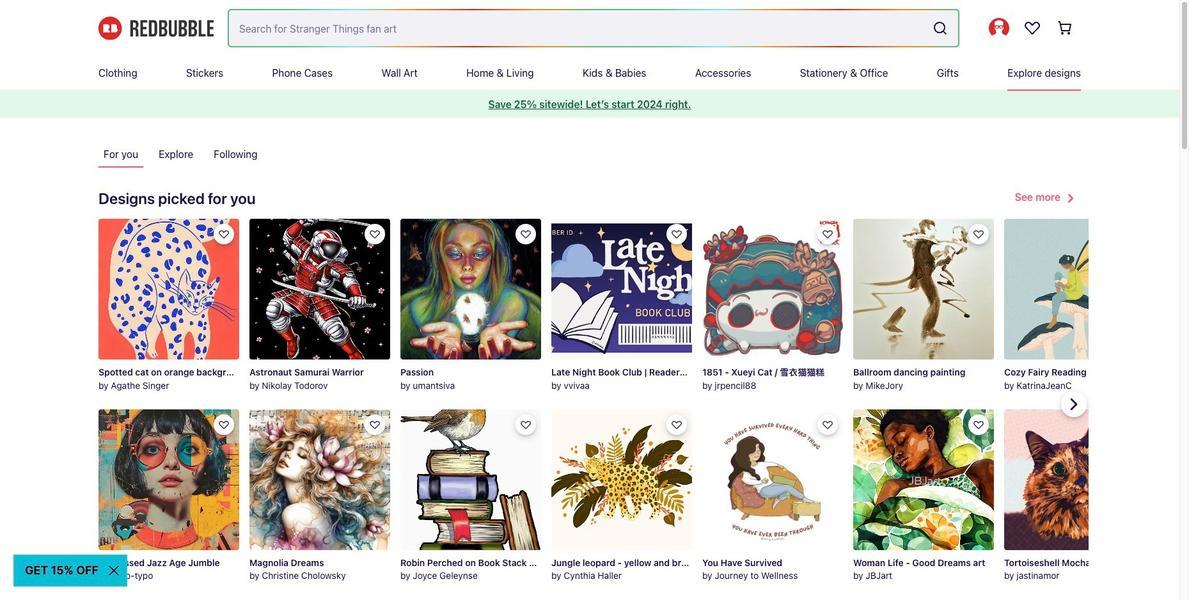Task type: locate. For each thing, give the bounding box(es) containing it.
None field
[[229, 10, 959, 46]]

1 menu item from the left
[[99, 56, 137, 90]]

7 menu item from the left
[[695, 56, 752, 90]]

10 menu item from the left
[[1008, 56, 1081, 90]]

menu item
[[99, 56, 137, 90], [186, 56, 223, 90], [272, 56, 333, 90], [382, 56, 418, 90], [467, 56, 534, 90], [583, 56, 647, 90], [695, 56, 752, 90], [800, 56, 889, 90], [937, 56, 959, 90], [1008, 56, 1081, 90]]

4 menu item from the left
[[382, 56, 418, 90]]

2 menu item from the left
[[186, 56, 223, 90]]

9 menu item from the left
[[937, 56, 959, 90]]

menu bar
[[99, 56, 1081, 90]]

8 menu item from the left
[[800, 56, 889, 90]]

6 menu item from the left
[[583, 56, 647, 90]]



Task type: vqa. For each thing, say whether or not it's contained in the screenshot.
first menu item
yes



Task type: describe. For each thing, give the bounding box(es) containing it.
3 menu item from the left
[[272, 56, 333, 90]]

5 menu item from the left
[[467, 56, 534, 90]]

Search term search field
[[229, 10, 928, 46]]



